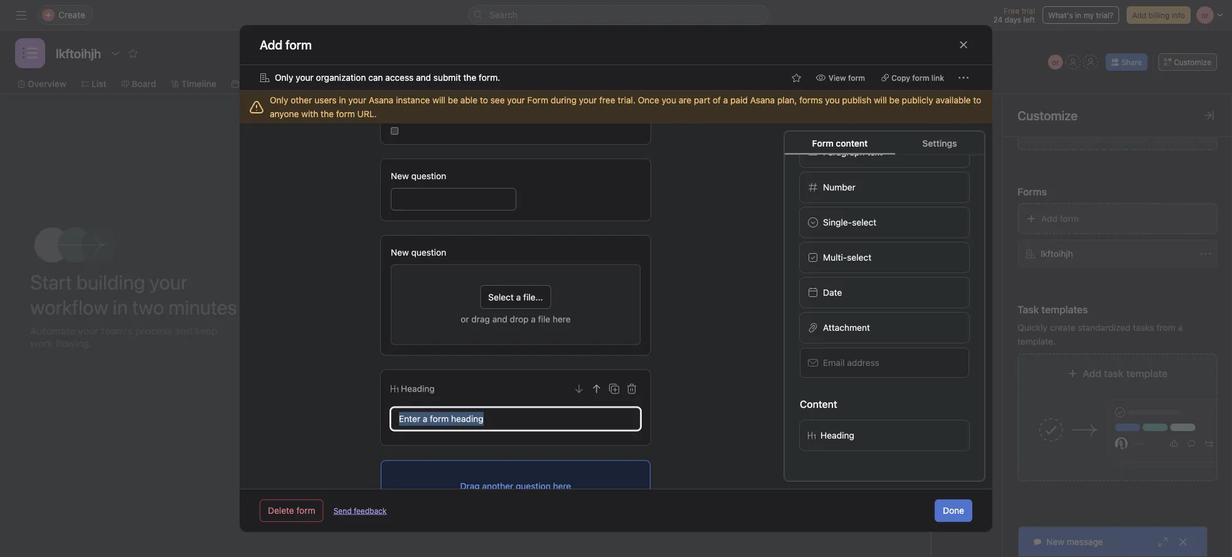 Task type: describe. For each thing, give the bounding box(es) containing it.
board link
[[122, 77, 156, 91]]

templates
[[950, 410, 985, 419]]

0 vertical spatial question
[[411, 171, 446, 182]]

to inside how are tasks being added to this project?
[[475, 240, 486, 254]]

paid
[[731, 95, 748, 105]]

0
[[833, 288, 838, 297]]

info
[[1172, 11, 1185, 19]]

my
[[1084, 11, 1094, 19]]

0 vertical spatial heading
[[401, 384, 435, 395]]

complete task button
[[818, 350, 1012, 381]]

1 new from the top
[[391, 171, 409, 182]]

done button
[[935, 500, 973, 523]]

link
[[932, 73, 944, 82]]

search
[[490, 10, 518, 20]]

the inside only other users in your asana instance will be able to see your form during your free trial.  once you are part of a paid asana plan, forms you publish will be publicly available to anyone with the form url.
[[321, 109, 334, 119]]

organization
[[316, 72, 366, 83]]

plan,
[[778, 95, 797, 105]]

form for copy form link
[[913, 73, 930, 82]]

form inside only other users in your asana instance will be able to see your form during your free trial.  once you are part of a paid asana plan, forms you publish will be publicly available to anyone with the form url.
[[528, 95, 548, 105]]

a inside only other users in your asana instance will be able to see your form during your free trial.  once you are part of a paid asana plan, forms you publish will be publicly available to anyone with the form url.
[[724, 95, 728, 105]]

automatically? for untitled section
[[593, 332, 646, 341]]

task for add
[[1104, 368, 1124, 380]]

happen for untitled section
[[564, 332, 591, 341]]

multi-select
[[823, 253, 872, 263]]

can
[[368, 72, 383, 83]]

board
[[132, 79, 156, 89]]

3 fields
[[954, 153, 980, 162]]

what for untitled section
[[686, 321, 704, 329]]

form for add form
[[1060, 214, 1079, 224]]

next
[[473, 448, 492, 459]]

see
[[491, 95, 505, 105]]

move this field up image
[[592, 385, 602, 395]]

this for untitled section
[[639, 321, 653, 329]]

customize inside dropdown button
[[1174, 58, 1212, 67]]

paragraph
[[823, 147, 865, 158]]

done
[[943, 506, 965, 516]]

add form dialog
[[240, 0, 993, 553]]

2 new question from the top
[[391, 248, 446, 258]]

search button
[[468, 5, 769, 25]]

task for complete
[[883, 360, 900, 370]]

Enter a form heading text field
[[391, 409, 641, 431]]

collaborators
[[604, 399, 657, 409]]

work flowing.
[[30, 338, 92, 350]]

and inside start building your workflow in two minutes automate your team's process and keep work flowing.
[[175, 325, 192, 337]]

free trial 24 days left
[[994, 6, 1035, 24]]

when for untitled section
[[564, 321, 585, 329]]

able
[[461, 95, 478, 105]]

publish
[[842, 95, 872, 105]]

and inside add form dialog
[[416, 72, 431, 83]]

1 vertical spatial question
[[411, 248, 446, 258]]

close image
[[1179, 538, 1189, 548]]

delete form button
[[260, 500, 324, 523]]

start
[[30, 270, 72, 294]]

add for add form
[[1042, 214, 1058, 224]]

copy form link
[[892, 73, 944, 82]]

section, for untitled section
[[655, 321, 684, 329]]

what's in my trial? button
[[1043, 6, 1120, 24]]

add for add task template
[[1083, 368, 1102, 380]]

lkftoihjh
[[1041, 249, 1073, 259]]

select for multi-
[[847, 253, 872, 263]]

quickly create standardized tasks from a template.
[[1018, 323, 1183, 347]]

here
[[553, 482, 571, 492]]

users
[[315, 95, 337, 105]]

add billing info button
[[1127, 6, 1191, 24]]

single-
[[823, 217, 852, 228]]

tasks up "set"
[[587, 321, 606, 329]]

how are tasks being added to this project?
[[319, 240, 486, 272]]

create
[[1050, 323, 1076, 333]]

should for untitled section
[[706, 321, 730, 329]]

url.
[[357, 109, 377, 119]]

being
[[402, 240, 433, 254]]

or
[[1052, 58, 1060, 67]]

publicly
[[902, 95, 934, 105]]

next button
[[465, 442, 500, 465]]

email address
[[823, 358, 880, 368]]

list
[[92, 79, 107, 89]]

access
[[385, 72, 414, 83]]

close this dialog image
[[959, 40, 969, 50]]

1 you from the left
[[662, 95, 677, 105]]

what's in my trial?
[[1049, 11, 1114, 19]]

add for add to an additional project
[[842, 399, 858, 409]]

part
[[694, 95, 711, 105]]

single-select
[[823, 217, 877, 228]]

move for khvjgfjh
[[865, 321, 884, 329]]

move this field down image
[[574, 385, 584, 395]]

add to starred image
[[792, 73, 802, 83]]

forms
[[800, 95, 823, 105]]

add for add billing info
[[1133, 11, 1147, 19]]

workflow link
[[294, 77, 343, 91]]

new message
[[1047, 538, 1104, 548]]

of
[[713, 95, 721, 105]]

khvjgfjh
[[818, 261, 855, 273]]

automatically? for khvjgfjh
[[849, 332, 902, 341]]

add to an additional project
[[842, 399, 953, 409]]

standardized
[[1078, 323, 1131, 333]]

tasks inside quickly create standardized tasks from a template.
[[1133, 323, 1155, 333]]

template
[[1127, 368, 1168, 380]]

with
[[301, 109, 318, 119]]

to down 0 incomplete tasks
[[886, 321, 893, 329]]

messages link
[[444, 77, 495, 91]]

add for add collaborators
[[586, 399, 602, 409]]

project
[[925, 399, 953, 409]]

add collaborators
[[586, 399, 657, 409]]

form for view form
[[848, 73, 865, 82]]

0 incomplete tasks
[[833, 288, 900, 297]]

add to starred image
[[128, 48, 138, 58]]

task templates
[[950, 399, 985, 419]]

form content
[[812, 138, 868, 148]]

2 will from the left
[[874, 95, 887, 105]]

incomplete
[[840, 288, 879, 297]]

added
[[436, 240, 472, 254]]

add to an additional project button
[[818, 388, 1012, 420]]

2 new from the top
[[391, 248, 409, 258]]

only for only your organization can access and submit the form.
[[275, 72, 293, 83]]

send feedback
[[334, 507, 387, 516]]

files link
[[510, 77, 540, 91]]

settings
[[923, 138, 957, 148]]

to left see
[[480, 95, 488, 105]]

select for single-
[[852, 217, 877, 228]]

trial?
[[1097, 11, 1114, 19]]

2 vertical spatial question
[[516, 482, 551, 492]]

lkftoihjh button
[[1018, 240, 1218, 269]]

keep
[[195, 325, 218, 337]]



Task type: vqa. For each thing, say whether or not it's contained in the screenshot.
collaborator in the TASK UPDATES YOU'LL BE NOTIFIED WHEN THERE'S A COMMENT ON A TASK YOU'RE FOLLOWING, YOU'RE ASSIGNED A TASK, OR YOU'RE ADDED AS A COLLABORATOR TO A TASK
no



Task type: locate. For each thing, give the bounding box(es) containing it.
0 horizontal spatial be
[[448, 95, 458, 105]]

drag another question here
[[460, 482, 571, 492]]

add left billing
[[1133, 11, 1147, 19]]

0 horizontal spatial when tasks move to this section, what should happen automatically?
[[564, 321, 730, 341]]

0 horizontal spatial this
[[639, 321, 653, 329]]

add form
[[1042, 214, 1079, 224]]

1 horizontal spatial task
[[1104, 368, 1124, 380]]

overview
[[28, 79, 66, 89]]

form right delete
[[297, 506, 315, 516]]

complete task
[[842, 360, 900, 370]]

the left form.
[[463, 72, 477, 83]]

workflow
[[30, 296, 108, 319]]

untitled section button
[[562, 256, 756, 279]]

1 asana from the left
[[369, 95, 394, 105]]

section, up set assignee button
[[655, 321, 684, 329]]

what up set assignee button
[[686, 321, 704, 329]]

1 be from the left
[[448, 95, 458, 105]]

2 what from the left
[[942, 321, 960, 329]]

form for 1 form
[[962, 338, 978, 346]]

0 vertical spatial new question
[[391, 171, 446, 182]]

0 horizontal spatial will
[[433, 95, 446, 105]]

1 vertical spatial heading
[[821, 431, 855, 441]]

email
[[823, 358, 845, 368]]

multi-
[[823, 253, 847, 263]]

only for only other users in your asana instance will be able to see your form during your free trial.  once you are part of a paid asana plan, forms you publish will be publicly available to anyone with the form url.
[[270, 95, 288, 105]]

0 vertical spatial and
[[416, 72, 431, 83]]

form down files
[[528, 95, 548, 105]]

2 when from the left
[[820, 321, 841, 329]]

1 will from the left
[[433, 95, 446, 105]]

should for khvjgfjh
[[962, 321, 986, 329]]

0 horizontal spatial when
[[564, 321, 585, 329]]

apps
[[958, 276, 976, 285]]

will down the submit
[[433, 95, 446, 105]]

other
[[291, 95, 312, 105]]

number
[[823, 182, 856, 193]]

task right 'address' on the right of the page
[[883, 360, 900, 370]]

2 happen from the left
[[820, 332, 847, 341]]

1 horizontal spatial in
[[339, 95, 346, 105]]

will right 'publish'
[[874, 95, 887, 105]]

2 this from the left
[[896, 321, 909, 329]]

0 horizontal spatial the
[[321, 109, 334, 119]]

this for khvjgfjh
[[896, 321, 909, 329]]

1 horizontal spatial are
[[679, 95, 692, 105]]

2 vertical spatial in
[[113, 296, 128, 319]]

1 section, from the left
[[655, 321, 684, 329]]

view form button
[[811, 69, 871, 87]]

form right 1
[[962, 338, 978, 346]]

happen up email on the bottom
[[820, 332, 847, 341]]

only up anyone
[[270, 95, 288, 105]]

0 horizontal spatial customize
[[1018, 108, 1078, 123]]

1 horizontal spatial and
[[416, 72, 431, 83]]

calendar
[[242, 79, 279, 89]]

are right how
[[348, 240, 366, 254]]

the down users
[[321, 109, 334, 119]]

add left an
[[842, 399, 858, 409]]

copy form link button
[[876, 69, 950, 87]]

once
[[638, 95, 660, 105]]

0 vertical spatial a
[[724, 95, 728, 105]]

your left team's
[[78, 325, 99, 337]]

1 horizontal spatial the
[[463, 72, 477, 83]]

are inside only other users in your asana instance will be able to see your form during your free trial.  once you are part of a paid asana plan, forms you publish will be publicly available to anyone with the form url.
[[679, 95, 692, 105]]

close details image
[[1204, 110, 1214, 120]]

customize button
[[1159, 53, 1217, 71]]

0 horizontal spatial form
[[528, 95, 548, 105]]

duplicate this question image
[[609, 385, 619, 395]]

2 be from the left
[[890, 95, 900, 105]]

section, up complete task button
[[911, 321, 940, 329]]

asana
[[369, 95, 394, 105], [750, 95, 775, 105]]

automatically? up assignee
[[593, 332, 646, 341]]

0 horizontal spatial in
[[113, 296, 128, 319]]

a inside quickly create standardized tasks from a template.
[[1178, 323, 1183, 333]]

1 when tasks move to this section, what should happen automatically? from the left
[[564, 321, 730, 341]]

asana right paid
[[750, 95, 775, 105]]

1 horizontal spatial move
[[865, 321, 884, 329]]

content
[[836, 138, 868, 148]]

0 horizontal spatial happen
[[564, 332, 591, 341]]

new question
[[391, 171, 446, 182], [391, 248, 446, 258]]

in
[[1076, 11, 1082, 19], [339, 95, 346, 105], [113, 296, 128, 319]]

to left an
[[860, 399, 868, 409]]

a right of
[[724, 95, 728, 105]]

what
[[686, 321, 704, 329], [942, 321, 960, 329]]

set assignee
[[586, 360, 637, 370]]

you
[[662, 95, 677, 105], [825, 95, 840, 105]]

2 should from the left
[[962, 321, 986, 329]]

2 section, from the left
[[911, 321, 940, 329]]

0 horizontal spatial heading
[[401, 384, 435, 395]]

and left keep
[[175, 325, 192, 337]]

team's
[[101, 325, 133, 337]]

set assignee button
[[562, 350, 756, 381]]

anyone
[[270, 109, 299, 119]]

asana up url.
[[369, 95, 394, 105]]

form inside only other users in your asana instance will be able to see your form during your free trial.  once you are part of a paid asana plan, forms you publish will be publicly available to anyone with the form url.
[[336, 109, 355, 119]]

when for khvjgfjh
[[820, 321, 841, 329]]

0 horizontal spatial move
[[608, 321, 628, 329]]

this up set assignee button
[[639, 321, 653, 329]]

2 asana from the left
[[750, 95, 775, 105]]

are inside how are tasks being added to this project?
[[348, 240, 366, 254]]

0 vertical spatial are
[[679, 95, 692, 105]]

tasks
[[369, 240, 399, 254], [881, 288, 900, 297], [587, 321, 606, 329], [843, 321, 862, 329], [1133, 323, 1155, 333]]

overview link
[[18, 77, 66, 91]]

share
[[1122, 58, 1142, 67]]

when tasks move to this section, what should happen automatically? for untitled section
[[564, 321, 730, 341]]

when down untitled on the left top of the page
[[564, 321, 585, 329]]

your up other
[[296, 72, 314, 83]]

the
[[463, 72, 477, 83], [321, 109, 334, 119]]

feedback
[[354, 507, 387, 516]]

automatically? up complete task
[[849, 332, 902, 341]]

1 vertical spatial in
[[339, 95, 346, 105]]

0 vertical spatial select
[[852, 217, 877, 228]]

happen up "set"
[[564, 332, 591, 341]]

in up team's
[[113, 296, 128, 319]]

0 vertical spatial customize
[[1174, 58, 1212, 67]]

0 vertical spatial form
[[528, 95, 548, 105]]

1 horizontal spatial when tasks move to this section, what should happen automatically?
[[820, 321, 986, 341]]

form left link
[[913, 73, 930, 82]]

1 horizontal spatial a
[[1178, 323, 1183, 333]]

form left "content"
[[812, 138, 834, 148]]

1 vertical spatial the
[[321, 109, 334, 119]]

move up assignee
[[608, 321, 628, 329]]

more actions image
[[959, 73, 969, 83]]

view form
[[829, 73, 865, 82]]

fields
[[961, 153, 980, 162]]

submit
[[434, 72, 461, 83]]

when tasks move to this section, what should happen automatically? up complete task button
[[820, 321, 986, 341]]

24
[[994, 15, 1003, 24]]

from
[[1157, 323, 1176, 333]]

form for delete form
[[297, 506, 315, 516]]

happen
[[564, 332, 591, 341], [820, 332, 847, 341]]

tasks down incomplete
[[843, 321, 862, 329]]

list image
[[23, 46, 38, 61]]

text
[[867, 147, 883, 158]]

tasks inside how are tasks being added to this project?
[[369, 240, 399, 254]]

remove field image
[[627, 385, 637, 395]]

you right once
[[662, 95, 677, 105]]

add down quickly create standardized tasks from a template.
[[1083, 368, 1102, 380]]

your
[[296, 72, 314, 83], [349, 95, 366, 105], [507, 95, 525, 105], [579, 95, 597, 105], [150, 270, 187, 294], [78, 325, 99, 337]]

1 vertical spatial select
[[847, 253, 872, 263]]

2 when tasks move to this section, what should happen automatically? from the left
[[820, 321, 986, 341]]

1 vertical spatial new question
[[391, 248, 446, 258]]

date
[[823, 288, 842, 298]]

available
[[936, 95, 971, 105]]

task left template
[[1104, 368, 1124, 380]]

or button
[[1048, 55, 1064, 70]]

forms
[[1018, 186, 1047, 198]]

1 vertical spatial customize
[[1018, 108, 1078, 123]]

to right added
[[475, 240, 486, 254]]

to up assignee
[[630, 321, 637, 329]]

0 horizontal spatial a
[[724, 95, 728, 105]]

when tasks move to this section, what should happen automatically? for khvjgfjh
[[820, 321, 986, 341]]

0 horizontal spatial what
[[686, 321, 704, 329]]

are left part
[[679, 95, 692, 105]]

khvjgfjh button
[[818, 256, 1012, 279]]

and
[[416, 72, 431, 83], [175, 325, 192, 337]]

1 horizontal spatial will
[[874, 95, 887, 105]]

1 horizontal spatial be
[[890, 95, 900, 105]]

to right available
[[974, 95, 982, 105]]

building
[[76, 270, 145, 294]]

be left publicly
[[890, 95, 900, 105]]

1 horizontal spatial heading
[[821, 431, 855, 441]]

0 horizontal spatial and
[[175, 325, 192, 337]]

send feedback link
[[334, 506, 387, 517]]

messages
[[454, 79, 495, 89]]

1 should from the left
[[706, 321, 730, 329]]

this up complete task button
[[896, 321, 909, 329]]

1 vertical spatial form
[[812, 138, 834, 148]]

select up incomplete
[[847, 253, 872, 263]]

form
[[848, 73, 865, 82], [913, 73, 930, 82], [336, 109, 355, 119], [1060, 214, 1079, 224], [962, 338, 978, 346], [297, 506, 315, 516]]

move for untitled section
[[608, 321, 628, 329]]

1 horizontal spatial happen
[[820, 332, 847, 341]]

1 horizontal spatial when
[[820, 321, 841, 329]]

add inside add task template button
[[1083, 368, 1102, 380]]

and left the submit
[[416, 72, 431, 83]]

quickly
[[1018, 323, 1048, 333]]

search list box
[[468, 5, 769, 25]]

a right from
[[1178, 323, 1183, 333]]

1 horizontal spatial should
[[962, 321, 986, 329]]

2 horizontal spatial in
[[1076, 11, 1082, 19]]

3
[[954, 153, 959, 162]]

process
[[135, 325, 173, 337]]

add inside add to an additional project button
[[842, 399, 858, 409]]

select up multi-select
[[852, 217, 877, 228]]

are
[[679, 95, 692, 105], [348, 240, 366, 254]]

free
[[599, 95, 616, 105]]

1
[[956, 338, 960, 346]]

move down 0 incomplete tasks
[[865, 321, 884, 329]]

content
[[800, 399, 838, 411]]

add inside add form button
[[1042, 214, 1058, 224]]

when down date
[[820, 321, 841, 329]]

should
[[706, 321, 730, 329], [962, 321, 986, 329]]

in inside start building your workflow in two minutes automate your team's process and keep work flowing.
[[113, 296, 128, 319]]

1 vertical spatial are
[[348, 240, 366, 254]]

2 move from the left
[[865, 321, 884, 329]]

section, for khvjgfjh
[[911, 321, 940, 329]]

your up two minutes
[[150, 270, 187, 294]]

task templates
[[1018, 304, 1088, 316]]

1 horizontal spatial you
[[825, 95, 840, 105]]

0 horizontal spatial automatically?
[[593, 332, 646, 341]]

customize down or
[[1018, 108, 1078, 123]]

2 you from the left
[[825, 95, 840, 105]]

1 horizontal spatial form
[[812, 138, 834, 148]]

add inside add billing info button
[[1133, 11, 1147, 19]]

2 automatically? from the left
[[849, 332, 902, 341]]

in left my
[[1076, 11, 1082, 19]]

only up other
[[275, 72, 293, 83]]

tasks left from
[[1133, 323, 1155, 333]]

trial.
[[618, 95, 636, 105]]

your left free
[[579, 95, 597, 105]]

what's
[[1049, 11, 1073, 19]]

form inside button
[[913, 73, 930, 82]]

question
[[411, 171, 446, 182], [411, 248, 446, 258], [516, 482, 551, 492]]

1 new question from the top
[[391, 171, 446, 182]]

1 horizontal spatial section,
[[911, 321, 940, 329]]

0 vertical spatial the
[[463, 72, 477, 83]]

assignee
[[601, 360, 637, 370]]

1 horizontal spatial what
[[942, 321, 960, 329]]

view
[[829, 73, 846, 82]]

dashboard
[[383, 79, 428, 89]]

when tasks move to this section, what should happen automatically? up set assignee button
[[564, 321, 730, 341]]

in inside only other users in your asana instance will be able to see your form during your free trial.  once you are part of a paid asana plan, forms you publish will be publicly available to anyone with the form url.
[[339, 95, 346, 105]]

customize down the info on the top right of the page
[[1174, 58, 1212, 67]]

untitled section
[[562, 261, 635, 273]]

what for khvjgfjh
[[942, 321, 960, 329]]

add task template
[[1083, 368, 1168, 380]]

additional
[[883, 399, 922, 409]]

1 horizontal spatial asana
[[750, 95, 775, 105]]

1 vertical spatial only
[[270, 95, 288, 105]]

calendar link
[[232, 77, 279, 91]]

template.
[[1018, 337, 1056, 347]]

to inside button
[[860, 399, 868, 409]]

add down move this field up image
[[586, 399, 602, 409]]

form up lkftoihjh
[[1060, 214, 1079, 224]]

1 happen from the left
[[564, 332, 591, 341]]

select
[[852, 217, 877, 228], [847, 253, 872, 263]]

your up url.
[[349, 95, 366, 105]]

files
[[520, 79, 540, 89]]

your down files link
[[507, 95, 525, 105]]

tasks up this project?
[[369, 240, 399, 254]]

copy
[[892, 73, 911, 82]]

only inside only other users in your asana instance will be able to see your form during your free trial.  once you are part of a paid asana plan, forms you publish will be publicly available to anyone with the form url.
[[270, 95, 288, 105]]

in inside button
[[1076, 11, 1082, 19]]

0 horizontal spatial task
[[883, 360, 900, 370]]

automate
[[30, 325, 75, 337]]

happen for khvjgfjh
[[820, 332, 847, 341]]

only
[[275, 72, 293, 83], [270, 95, 288, 105]]

1 when from the left
[[564, 321, 585, 329]]

0 horizontal spatial you
[[662, 95, 677, 105]]

1 horizontal spatial customize
[[1174, 58, 1212, 67]]

dashboard link
[[373, 77, 428, 91]]

1 horizontal spatial this
[[896, 321, 909, 329]]

0 horizontal spatial are
[[348, 240, 366, 254]]

add collaborators button
[[562, 388, 756, 420]]

during
[[551, 95, 577, 105]]

you right forms
[[825, 95, 840, 105]]

add down forms
[[1042, 214, 1058, 224]]

None text field
[[53, 42, 104, 65]]

1 this from the left
[[639, 321, 653, 329]]

1 automatically? from the left
[[593, 332, 646, 341]]

form right view
[[848, 73, 865, 82]]

0 vertical spatial only
[[275, 72, 293, 83]]

paragraph text
[[823, 147, 883, 158]]

1 vertical spatial and
[[175, 325, 192, 337]]

set
[[586, 360, 599, 370]]

what up 1
[[942, 321, 960, 329]]

0 vertical spatial in
[[1076, 11, 1082, 19]]

0 vertical spatial new
[[391, 171, 409, 182]]

1 move from the left
[[608, 321, 628, 329]]

delete
[[268, 506, 294, 516]]

complete
[[842, 360, 881, 370]]

form left url.
[[336, 109, 355, 119]]

be left able
[[448, 95, 458, 105]]

0 horizontal spatial asana
[[369, 95, 394, 105]]

0 horizontal spatial should
[[706, 321, 730, 329]]

1 what from the left
[[686, 321, 704, 329]]

1 vertical spatial a
[[1178, 323, 1183, 333]]

only other users in your asana instance will be able to see your form during your free trial.  once you are part of a paid asana plan, forms you publish will be publicly available to anyone with the form url.
[[270, 95, 982, 119]]

expand new message image
[[1158, 538, 1169, 548]]

add inside add collaborators button
[[586, 399, 602, 409]]

in right users
[[339, 95, 346, 105]]

1 horizontal spatial automatically?
[[849, 332, 902, 341]]

1 vertical spatial new
[[391, 248, 409, 258]]

tasks right incomplete
[[881, 288, 900, 297]]

0 horizontal spatial section,
[[655, 321, 684, 329]]



